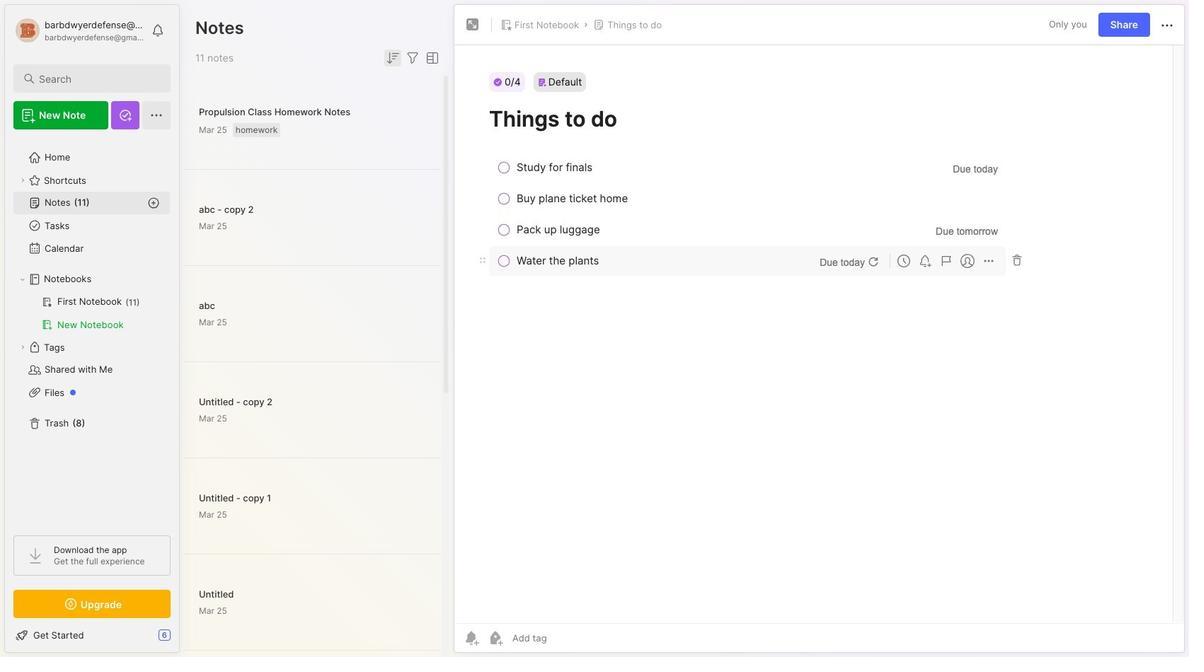 Task type: locate. For each thing, give the bounding box(es) containing it.
expand tags image
[[18, 343, 27, 352]]

group
[[13, 291, 170, 336]]

tree
[[5, 138, 179, 523]]

Note Editor text field
[[455, 45, 1185, 624]]

click to collapse image
[[179, 632, 189, 649]]

None search field
[[39, 70, 158, 87]]

expand note image
[[464, 16, 481, 33]]

Search text field
[[39, 72, 158, 86]]

View options field
[[421, 50, 441, 67]]

expand notebooks image
[[18, 275, 27, 284]]

add filters image
[[404, 50, 421, 67]]

Sort options field
[[384, 50, 401, 67]]

Help and Learning task checklist field
[[5, 624, 179, 647]]

Add tag field
[[511, 632, 618, 645]]

add tag image
[[487, 630, 504, 647]]

none search field inside the main element
[[39, 70, 158, 87]]



Task type: describe. For each thing, give the bounding box(es) containing it.
Account field
[[13, 16, 144, 45]]

Add filters field
[[404, 50, 421, 67]]

More actions field
[[1159, 16, 1176, 34]]

more actions image
[[1159, 17, 1176, 34]]

group inside the main element
[[13, 291, 170, 336]]

note window element
[[454, 4, 1185, 657]]

main element
[[0, 0, 184, 658]]

tree inside the main element
[[5, 138, 179, 523]]

add a reminder image
[[463, 630, 480, 647]]



Task type: vqa. For each thing, say whether or not it's contained in the screenshot.
the bottom More actions "field"
no



